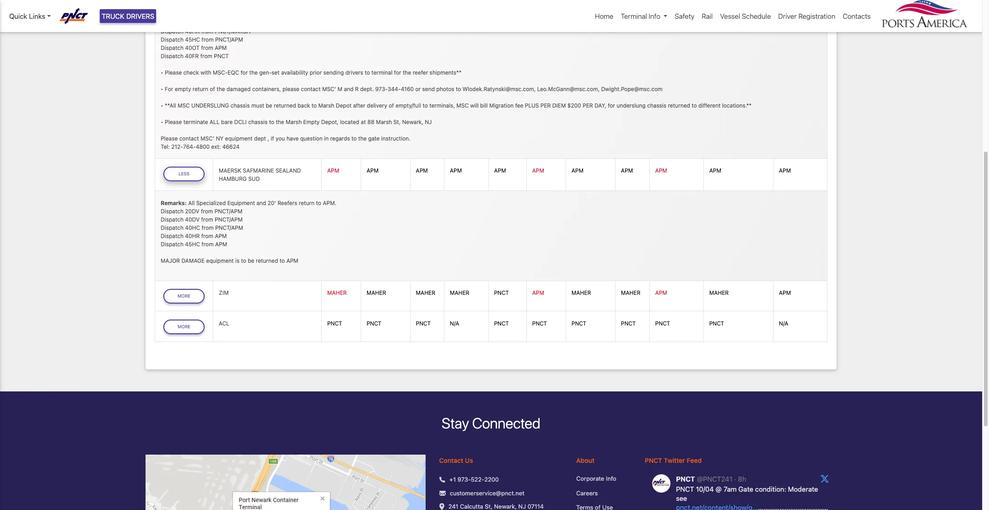 Task type: locate. For each thing, give the bounding box(es) containing it.
0 vertical spatial equipment
[[225, 135, 253, 142]]

per left day,
[[583, 102, 593, 109]]

1 horizontal spatial info
[[649, 12, 661, 20]]

pnct/apm/marsh
[[215, 11, 264, 18]]

or
[[415, 85, 421, 92]]

2 more from the top
[[178, 324, 191, 329]]

0 vertical spatial more
[[178, 294, 191, 299]]

more left acl
[[178, 324, 191, 329]]

0 horizontal spatial and
[[257, 200, 266, 206]]

4 • from the top
[[161, 118, 163, 125]]

1 horizontal spatial n/a
[[779, 320, 789, 327]]

1 more button from the top
[[163, 289, 205, 304]]

for
[[241, 69, 248, 76], [394, 69, 401, 76], [608, 102, 615, 109]]

contact inside "please contact msc' ny equipment dept , if you have question in regards to the gate instruction. tel: 212-764-4800 ext: 46624"
[[179, 135, 199, 142]]

returned down please
[[274, 102, 296, 109]]

please for terminate
[[165, 118, 182, 125]]

0 vertical spatial 45hc
[[185, 36, 200, 43]]

40dv down 20dv
[[185, 216, 200, 223]]

safety link
[[671, 7, 698, 25]]

driver registration
[[779, 12, 836, 20]]

973- right dept.
[[375, 85, 388, 92]]

1 horizontal spatial return
[[299, 200, 315, 206]]

0 horizontal spatial contact
[[179, 135, 199, 142]]

10 dispatch from the top
[[161, 241, 184, 248]]

0 vertical spatial more button
[[163, 289, 205, 304]]

40ot
[[185, 44, 200, 51]]

1 vertical spatial and
[[257, 200, 266, 206]]

40hr inside 'dispatch 40hr from pnct/marsh dispatch 45hc from pnct/apm dispatch 40ot from apm dispatch 40fr from pnct'
[[185, 28, 200, 35]]

0 vertical spatial contact
[[301, 85, 321, 92]]

from
[[201, 11, 213, 18], [201, 28, 213, 35], [202, 36, 214, 43], [201, 44, 213, 51], [200, 52, 212, 59], [201, 208, 213, 215], [201, 216, 213, 223], [202, 224, 214, 231], [201, 232, 213, 239], [202, 241, 214, 248]]

be right is
[[248, 257, 254, 264]]

1 vertical spatial 973-
[[458, 476, 471, 483]]

1 vertical spatial info
[[606, 475, 617, 482]]

45hc inside 'dispatch 40hr from pnct/marsh dispatch 45hc from pnct/apm dispatch 40ot from apm dispatch 40fr from pnct'
[[185, 36, 200, 43]]

1 vertical spatial please
[[165, 118, 182, 125]]

availability
[[281, 69, 308, 76]]

0 horizontal spatial be
[[248, 257, 254, 264]]

terminal info link
[[617, 7, 671, 25]]

2 • from the top
[[161, 85, 163, 92]]

return right reefers
[[299, 200, 315, 206]]

wlodek.ratynski@msc.com,
[[463, 85, 536, 92]]

0 vertical spatial 40dv
[[185, 11, 200, 18]]

1 vertical spatial 40hr
[[185, 232, 200, 239]]

gate
[[368, 135, 380, 142]]

212-
[[171, 143, 183, 150]]

careers
[[576, 489, 598, 497]]

for right terminal
[[394, 69, 401, 76]]

depot
[[336, 102, 352, 109]]

40hr up 40ot
[[185, 28, 200, 35]]

will
[[470, 102, 479, 109]]

1 • from the top
[[161, 69, 163, 76]]

• left check
[[161, 69, 163, 76]]

please down **all
[[165, 118, 182, 125]]

1 40dv from the top
[[185, 11, 200, 18]]

973-
[[375, 85, 388, 92], [458, 476, 471, 483]]

0 vertical spatial please
[[165, 69, 182, 76]]

2 more button from the top
[[163, 319, 205, 334]]

0 horizontal spatial per
[[541, 102, 551, 109]]

1 more from the top
[[178, 294, 191, 299]]

truck
[[102, 12, 124, 20]]

1 45hc from the top
[[185, 36, 200, 43]]

9 dispatch from the top
[[161, 232, 184, 239]]

2 maher from the left
[[367, 290, 386, 296]]

info for terminal info
[[649, 12, 661, 20]]

fee
[[515, 102, 524, 109]]

please
[[283, 85, 300, 92]]

be right the "must"
[[266, 102, 272, 109]]

0 horizontal spatial msc
[[178, 102, 190, 109]]

2 40dv from the top
[[185, 216, 200, 223]]

apm.
[[323, 200, 337, 206]]

+1
[[450, 476, 456, 483]]

• up tel: in the left top of the page
[[161, 118, 163, 125]]

all
[[210, 118, 220, 125]]

• left **all
[[161, 102, 163, 109]]

back
[[298, 102, 310, 109]]

per left diem
[[541, 102, 551, 109]]

marsh up depot,
[[318, 102, 334, 109]]

in
[[324, 135, 329, 142]]

1 vertical spatial more
[[178, 324, 191, 329]]

6 dispatch from the top
[[161, 208, 184, 215]]

located
[[340, 118, 359, 125]]

0 horizontal spatial 973-
[[375, 85, 388, 92]]

20dv
[[185, 208, 199, 215]]

info right terminal
[[649, 12, 661, 20]]

contacts link
[[839, 7, 875, 25]]

truck drivers link
[[100, 9, 156, 23]]

please
[[165, 69, 182, 76], [165, 118, 182, 125], [161, 135, 178, 142]]

7 dispatch from the top
[[161, 216, 184, 223]]

0 horizontal spatial of
[[210, 85, 215, 92]]

returned
[[274, 102, 296, 109], [668, 102, 690, 109], [256, 257, 278, 264]]

msc left will
[[457, 102, 469, 109]]

please up tel: in the left top of the page
[[161, 135, 178, 142]]

msc
[[178, 102, 190, 109], [457, 102, 469, 109]]

marsh right the 88
[[376, 118, 392, 125]]

msc right **all
[[178, 102, 190, 109]]

40hr
[[185, 28, 200, 35], [185, 232, 200, 239]]

1 vertical spatial return
[[299, 200, 315, 206]]

of up underslung
[[210, 85, 215, 92]]

dcli
[[234, 118, 247, 125]]

1 vertical spatial equipment
[[206, 257, 234, 264]]

equipment left is
[[206, 257, 234, 264]]

• please terminate all bare dcli chassis to the marsh empty depot, located at 88 marsh st, newark, nj
[[161, 118, 432, 125]]

nj
[[425, 118, 432, 125]]

1 vertical spatial more button
[[163, 319, 205, 334]]

remarks: all specialized equipment and 20' reefers return to apm. dispatch 20dv from pnct/apm dispatch 40dv from pnct/apm dispatch 40hc from pnct/apm dispatch 40hr from apm dispatch 45hc from apm
[[161, 200, 337, 248]]

more button for zim
[[163, 289, 205, 304]]

maher
[[327, 290, 347, 296], [367, 290, 386, 296], [416, 290, 435, 296], [450, 290, 469, 296], [572, 290, 591, 296], [621, 290, 641, 296], [710, 290, 729, 296]]

0 horizontal spatial info
[[606, 475, 617, 482]]

contact down • please check with msc-eqc for the gen-set availability prior sending drivers to terminal for the reefer shipments**
[[301, 85, 321, 92]]

• for • please check with msc-eqc for the gen-set availability prior sending drivers to terminal for the reefer shipments**
[[161, 69, 163, 76]]

0 horizontal spatial n/a
[[450, 320, 459, 327]]

return
[[193, 85, 208, 92], [299, 200, 315, 206]]

5 dispatch from the top
[[161, 52, 184, 59]]

for right eqc
[[241, 69, 248, 76]]

contact
[[301, 85, 321, 92], [179, 135, 199, 142]]

acl
[[219, 320, 229, 327]]

0 vertical spatial return
[[193, 85, 208, 92]]

to inside "please contact msc' ny equipment dept , if you have question in regards to the gate instruction. tel: 212-764-4800 ext: 46624"
[[352, 135, 357, 142]]

more button for acl
[[163, 319, 205, 334]]

2 vertical spatial please
[[161, 135, 178, 142]]

1 horizontal spatial contact
[[301, 85, 321, 92]]

send
[[422, 85, 435, 92]]

and left "20'" at the top left
[[257, 200, 266, 206]]

45hc inside remarks: all specialized equipment and 20' reefers return to apm. dispatch 20dv from pnct/apm dispatch 40dv from pnct/apm dispatch 40hc from pnct/apm dispatch 40hr from apm dispatch 45hc from apm
[[185, 241, 200, 248]]

0 vertical spatial info
[[649, 12, 661, 20]]

46624
[[222, 143, 240, 150]]

equipment up 46624 on the left
[[225, 135, 253, 142]]

40hc
[[185, 224, 200, 231]]

driver
[[779, 12, 797, 20]]

the down msc-
[[217, 85, 225, 92]]

equipment inside "please contact msc' ny equipment dept , if you have question in regards to the gate instruction. tel: 212-764-4800 ext: 46624"
[[225, 135, 253, 142]]

45hc up 40ot
[[185, 36, 200, 43]]

• please check with msc-eqc for the gen-set availability prior sending drivers to terminal for the reefer shipments**
[[161, 69, 462, 76]]

6 maher from the left
[[621, 290, 641, 296]]

1 40hr from the top
[[185, 28, 200, 35]]

0 vertical spatial 40hr
[[185, 28, 200, 35]]

returned right is
[[256, 257, 278, 264]]

more
[[178, 294, 191, 299], [178, 324, 191, 329]]

more down damage in the left of the page
[[178, 294, 191, 299]]

• left for
[[161, 85, 163, 92]]

0 horizontal spatial return
[[193, 85, 208, 92]]

info for corporate info
[[606, 475, 617, 482]]

2 dispatch from the top
[[161, 28, 184, 35]]

feed
[[687, 456, 702, 464]]

contacts
[[843, 12, 871, 20]]

chassis down the "must"
[[248, 118, 268, 125]]

1 horizontal spatial and
[[344, 85, 354, 92]]

marsh up have
[[286, 118, 302, 125]]

major damage equipment is to be returned to apm
[[161, 257, 298, 264]]

gen-
[[259, 69, 272, 76]]

1 horizontal spatial msc'
[[322, 85, 336, 92]]

return down with
[[193, 85, 208, 92]]

is
[[235, 257, 240, 264]]

eqc
[[228, 69, 239, 76]]

more button down damage in the left of the page
[[163, 289, 205, 304]]

quick links
[[9, 12, 45, 20]]

40dv up 'dispatch 40hr from pnct/marsh dispatch 45hc from pnct/apm dispatch 40ot from apm dispatch 40fr from pnct'
[[185, 11, 200, 18]]

973- right +1
[[458, 476, 471, 483]]

leo.mcgann@msc.com,
[[537, 85, 600, 92]]

stay connected
[[442, 414, 541, 432]]

the left gate in the top left of the page
[[358, 135, 367, 142]]

newark,
[[402, 118, 423, 125]]

3 • from the top
[[161, 102, 163, 109]]

for right day,
[[608, 102, 615, 109]]

you
[[276, 135, 285, 142]]

msc' up 4800
[[201, 135, 214, 142]]

1 vertical spatial of
[[389, 102, 394, 109]]

to
[[365, 69, 370, 76], [456, 85, 461, 92], [312, 102, 317, 109], [423, 102, 428, 109], [692, 102, 697, 109], [269, 118, 274, 125], [352, 135, 357, 142], [316, 200, 321, 206], [241, 257, 246, 264], [280, 257, 285, 264]]

day,
[[595, 102, 607, 109]]

drivers
[[346, 69, 363, 76]]

40hr inside remarks: all specialized equipment and 20' reefers return to apm. dispatch 20dv from pnct/apm dispatch 40dv from pnct/apm dispatch 40hc from pnct/apm dispatch 40hr from apm dispatch 45hc from apm
[[185, 232, 200, 239]]

pnct/apm
[[215, 36, 243, 43], [215, 208, 243, 215], [215, 216, 243, 223], [215, 224, 243, 231]]

and left r
[[344, 85, 354, 92]]

info up careers link
[[606, 475, 617, 482]]

msc' left m
[[322, 85, 336, 92]]

1 vertical spatial 40dv
[[185, 216, 200, 223]]

0 vertical spatial of
[[210, 85, 215, 92]]

contact up 764- on the left of the page
[[179, 135, 199, 142]]

1 n/a from the left
[[450, 320, 459, 327]]

maersk
[[219, 167, 241, 174]]

2 45hc from the top
[[185, 241, 200, 248]]

1 vertical spatial msc'
[[201, 135, 214, 142]]

per
[[541, 102, 551, 109], [583, 102, 593, 109]]

and
[[344, 85, 354, 92], [257, 200, 266, 206]]

0 horizontal spatial msc'
[[201, 135, 214, 142]]

1 msc from the left
[[178, 102, 190, 109]]

of right delivery
[[389, 102, 394, 109]]

0 vertical spatial be
[[266, 102, 272, 109]]

1 horizontal spatial for
[[394, 69, 401, 76]]

more button left acl
[[163, 319, 205, 334]]

maersk safmarine sealand hamburg sud
[[219, 167, 301, 182]]

bare
[[221, 118, 233, 125]]

2 horizontal spatial for
[[608, 102, 615, 109]]

shipments**
[[430, 69, 462, 76]]

n/a
[[450, 320, 459, 327], [779, 320, 789, 327]]

4 maher from the left
[[450, 290, 469, 296]]

1 horizontal spatial of
[[389, 102, 394, 109]]

40hr down 40hc
[[185, 232, 200, 239]]

zim
[[219, 290, 229, 296]]

set
[[272, 69, 280, 76]]

customerservice@pnct.net link
[[450, 489, 525, 498]]

registration
[[799, 12, 836, 20]]

1 dispatch from the top
[[161, 11, 184, 18]]

1 vertical spatial contact
[[179, 135, 199, 142]]

0 horizontal spatial marsh
[[286, 118, 302, 125]]

1 vertical spatial 45hc
[[185, 241, 200, 248]]

sending
[[323, 69, 344, 76]]

please up for
[[165, 69, 182, 76]]

pnct inside 'dispatch 40hr from pnct/marsh dispatch 45hc from pnct/apm dispatch 40ot from apm dispatch 40fr from pnct'
[[214, 52, 229, 59]]

45hc down 40hc
[[185, 241, 200, 248]]

1 horizontal spatial per
[[583, 102, 593, 109]]

764-
[[183, 143, 196, 150]]

1 horizontal spatial msc
[[457, 102, 469, 109]]

links
[[29, 12, 45, 20]]

please for check
[[165, 69, 182, 76]]

2 40hr from the top
[[185, 232, 200, 239]]



Task type: vqa. For each thing, say whether or not it's contained in the screenshot.
arrival inside the the Estimated Arrival
no



Task type: describe. For each thing, give the bounding box(es) containing it.
**all
[[165, 102, 176, 109]]

msc' inside "please contact msc' ny equipment dept , if you have question in regards to the gate instruction. tel: 212-764-4800 ext: 46624"
[[201, 135, 214, 142]]

return inside remarks: all specialized equipment and 20' reefers return to apm. dispatch 20dv from pnct/apm dispatch 40dv from pnct/apm dispatch 40hc from pnct/apm dispatch 40hr from apm dispatch 45hc from apm
[[299, 200, 315, 206]]

more for acl
[[178, 324, 191, 329]]

ny
[[216, 135, 224, 142]]

1 vertical spatial be
[[248, 257, 254, 264]]

m
[[338, 85, 342, 92]]

depot,
[[321, 118, 339, 125]]

the up the you
[[276, 118, 284, 125]]

4800
[[196, 143, 210, 150]]

88
[[368, 118, 375, 125]]

chassis up dcli
[[231, 102, 250, 109]]

2 horizontal spatial marsh
[[376, 118, 392, 125]]

more for zim
[[178, 294, 191, 299]]

quick links link
[[9, 11, 51, 21]]

vessel schedule
[[720, 12, 771, 20]]

underslung
[[617, 102, 646, 109]]

3 dispatch from the top
[[161, 36, 184, 43]]

empty
[[303, 118, 320, 125]]

specialized
[[196, 200, 226, 206]]

the left reefer
[[403, 69, 411, 76]]

home link
[[592, 7, 617, 25]]

$200
[[568, 102, 581, 109]]

different
[[699, 102, 721, 109]]

2200
[[485, 476, 499, 483]]

1 horizontal spatial be
[[266, 102, 272, 109]]

please contact msc' ny equipment dept , if you have question in regards to the gate instruction. tel: 212-764-4800 ext: 46624
[[161, 135, 411, 150]]

major
[[161, 257, 180, 264]]

instruction.
[[381, 135, 411, 142]]

empty/full
[[396, 102, 421, 109]]

tel:
[[161, 143, 170, 150]]

terminals,
[[430, 102, 455, 109]]

5 maher from the left
[[572, 290, 591, 296]]

diem
[[553, 102, 566, 109]]

corporate
[[576, 475, 604, 482]]

delivery
[[367, 102, 387, 109]]

all
[[188, 200, 195, 206]]

empty
[[175, 85, 191, 92]]

0 vertical spatial and
[[344, 85, 354, 92]]

bill
[[480, 102, 488, 109]]

check
[[183, 69, 199, 76]]

vessel
[[720, 12, 740, 20]]

prior
[[310, 69, 322, 76]]

dispatch 40dv from pnct/apm/marsh
[[161, 11, 264, 18]]

the left gen-
[[249, 69, 258, 76]]

with
[[200, 69, 211, 76]]

hamburg
[[219, 175, 247, 182]]

migration
[[489, 102, 514, 109]]

about
[[576, 456, 595, 464]]

containers,
[[252, 85, 281, 92]]

photos
[[437, 85, 454, 92]]

• **all msc underslung chassis must be returned back to marsh depot after delivery of empty/full to terminals, msc will bill migration fee plus per diem $200 per day, for underslung chassis returned to different locations.**
[[161, 102, 752, 109]]

plus
[[525, 102, 539, 109]]

schedule
[[742, 12, 771, 20]]

remarks:
[[161, 200, 187, 206]]

20'
[[268, 200, 276, 206]]

to inside remarks: all specialized equipment and 20' reefers return to apm. dispatch 20dv from pnct/apm dispatch 40dv from pnct/apm dispatch 40hc from pnct/apm dispatch 40hr from apm dispatch 45hc from apm
[[316, 200, 321, 206]]

stay
[[442, 414, 469, 432]]

please inside "please contact msc' ny equipment dept , if you have question in regards to the gate instruction. tel: 212-764-4800 ext: 46624"
[[161, 135, 178, 142]]

apm inside 'dispatch 40hr from pnct/marsh dispatch 45hc from pnct/apm dispatch 40ot from apm dispatch 40fr from pnct'
[[215, 44, 227, 51]]

• for •  for empty return of the damaged containers, please contact msc' m and r dept. 973-344-4160 or send photos  to wlodek.ratynski@msc.com, leo.mcgann@msc.com, dwight.pope@msc.com
[[161, 85, 163, 92]]

0 vertical spatial 973-
[[375, 85, 388, 92]]

522-
[[471, 476, 485, 483]]

careers link
[[576, 489, 631, 498]]

chassis right underslung
[[647, 102, 667, 109]]

the inside "please contact msc' ny equipment dept , if you have question in regards to the gate instruction. tel: 212-764-4800 ext: 46624"
[[358, 135, 367, 142]]

8 dispatch from the top
[[161, 224, 184, 231]]

contact us
[[439, 456, 473, 464]]

drivers
[[126, 12, 154, 20]]

terminal
[[621, 12, 647, 20]]

1 maher from the left
[[327, 290, 347, 296]]

+1 973-522-2200 link
[[450, 475, 499, 484]]

• for • please terminate all bare dcli chassis to the marsh empty depot, located at 88 marsh st, newark, nj
[[161, 118, 163, 125]]

vessel schedule link
[[717, 7, 775, 25]]

equipment
[[227, 200, 255, 206]]

less
[[179, 171, 190, 176]]

4 dispatch from the top
[[161, 44, 184, 51]]

returned left the different
[[668, 102, 690, 109]]

damaged
[[227, 85, 251, 92]]

,
[[268, 135, 269, 142]]

7 maher from the left
[[710, 290, 729, 296]]

corporate info link
[[576, 474, 631, 483]]

driver registration link
[[775, 7, 839, 25]]

truck drivers
[[102, 12, 154, 20]]

and inside remarks: all specialized equipment and 20' reefers return to apm. dispatch 20dv from pnct/apm dispatch 40dv from pnct/apm dispatch 40hc from pnct/apm dispatch 40hr from apm dispatch 45hc from apm
[[257, 200, 266, 206]]

2 per from the left
[[583, 102, 593, 109]]

2 msc from the left
[[457, 102, 469, 109]]

damage
[[182, 257, 205, 264]]

0 vertical spatial msc'
[[322, 85, 336, 92]]

1 horizontal spatial marsh
[[318, 102, 334, 109]]

• for • **all msc underslung chassis must be returned back to marsh depot after delivery of empty/full to terminals, msc will bill migration fee plus per diem $200 per day, for underslung chassis returned to different locations.**
[[161, 102, 163, 109]]

twitter
[[664, 456, 685, 464]]

3 maher from the left
[[416, 290, 435, 296]]

home
[[595, 12, 614, 20]]

ext:
[[211, 143, 221, 150]]

2 n/a from the left
[[779, 320, 789, 327]]

locations.**
[[722, 102, 752, 109]]

terminal
[[372, 69, 393, 76]]

40dv inside remarks: all specialized equipment and 20' reefers return to apm. dispatch 20dv from pnct/apm dispatch 40dv from pnct/apm dispatch 40hc from pnct/apm dispatch 40hr from apm dispatch 45hc from apm
[[185, 216, 200, 223]]

quick
[[9, 12, 27, 20]]

dept
[[254, 135, 266, 142]]

question
[[300, 135, 323, 142]]

•  for empty return of the damaged containers, please contact msc' m and r dept. 973-344-4160 or send photos  to wlodek.ratynski@msc.com, leo.mcgann@msc.com, dwight.pope@msc.com
[[161, 85, 663, 92]]

1 horizontal spatial 973-
[[458, 476, 471, 483]]

sealand
[[276, 167, 301, 174]]

regards
[[330, 135, 350, 142]]

dwight.pope@msc.com
[[601, 85, 663, 92]]

dept.
[[360, 85, 374, 92]]

pnct/apm inside 'dispatch 40hr from pnct/marsh dispatch 45hc from pnct/apm dispatch 40ot from apm dispatch 40fr from pnct'
[[215, 36, 243, 43]]

1 per from the left
[[541, 102, 551, 109]]

after
[[353, 102, 365, 109]]

0 horizontal spatial for
[[241, 69, 248, 76]]



